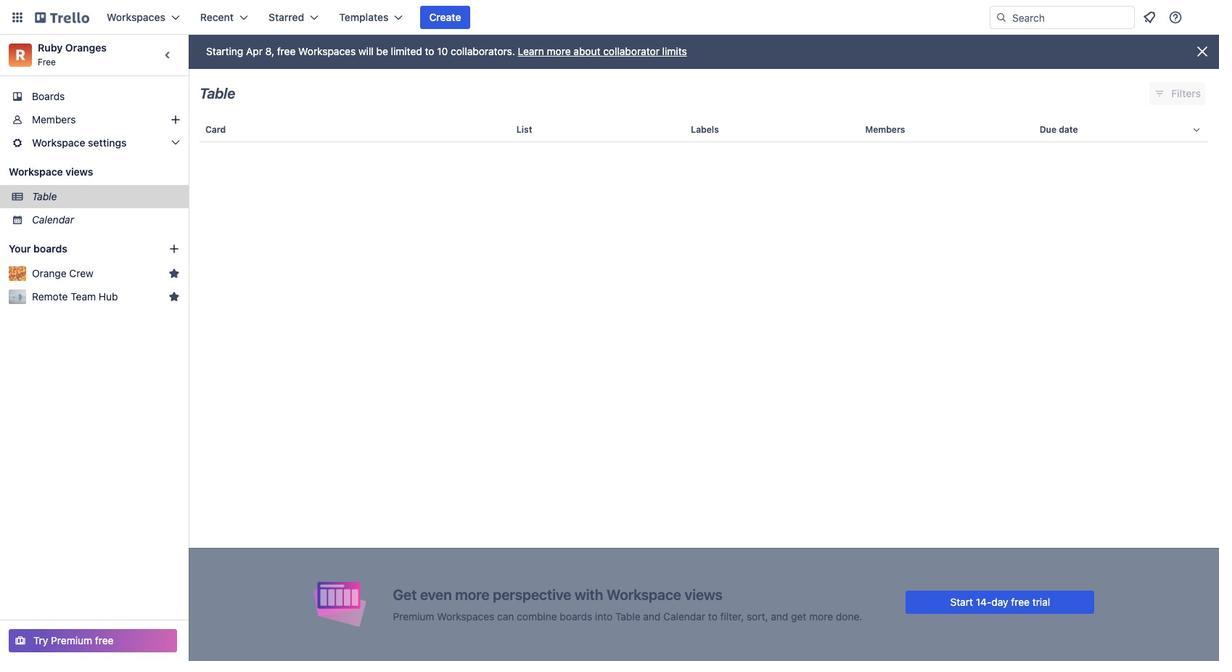 Task type: describe. For each thing, give the bounding box(es) containing it.
collaborators.
[[451, 45, 515, 57]]

premium inside "button"
[[51, 634, 92, 647]]

free
[[38, 57, 56, 68]]

primary element
[[0, 0, 1220, 35]]

1 vertical spatial more
[[455, 586, 490, 603]]

table containing card
[[189, 113, 1220, 661]]

workspace inside get even more perspective with workspace views premium workspaces can combine boards into table and calendar to filter, sort, and get more done.
[[607, 586, 682, 603]]

starred
[[269, 11, 304, 23]]

try premium free button
[[9, 629, 177, 653]]

Table text field
[[200, 80, 236, 107]]

be
[[376, 45, 388, 57]]

0 notifications image
[[1141, 9, 1159, 26]]

card
[[205, 124, 226, 135]]

ruby oranges free
[[38, 41, 107, 68]]

workspace views
[[9, 166, 93, 178]]

1 horizontal spatial table
[[200, 85, 236, 102]]

row containing card
[[200, 113, 1209, 147]]

r link
[[9, 44, 32, 67]]

list button
[[511, 113, 685, 147]]

0 horizontal spatial to
[[425, 45, 435, 57]]

0 horizontal spatial calendar
[[32, 213, 74, 226]]

perspective
[[493, 586, 572, 603]]

start 14-day free trial
[[951, 596, 1051, 608]]

workspace settings
[[32, 136, 127, 149]]

oranges
[[65, 41, 107, 54]]

start 14-day free trial link
[[906, 591, 1095, 614]]

members inside button
[[866, 124, 906, 135]]

filters button
[[1150, 82, 1206, 105]]

boards inside get even more perspective with workspace views premium workspaces can combine boards into table and calendar to filter, sort, and get more done.
[[560, 610, 592, 622]]

2 horizontal spatial more
[[810, 610, 833, 622]]

your
[[9, 242, 31, 255]]

date
[[1059, 124, 1078, 135]]

due
[[1040, 124, 1057, 135]]

card button
[[200, 113, 511, 147]]

Search field
[[1008, 7, 1135, 28]]

starting apr 8, free workspaces will be limited to 10 collaborators. learn more about collaborator limits
[[206, 45, 687, 57]]

search image
[[996, 12, 1008, 23]]

remote team hub button
[[32, 290, 163, 304]]

free for trial
[[1012, 596, 1030, 608]]

about
[[574, 45, 601, 57]]

8,
[[265, 45, 274, 57]]

add board image
[[168, 243, 180, 255]]

workspaces button
[[98, 6, 189, 29]]

your boards with 2 items element
[[9, 240, 147, 258]]

table inside get even more perspective with workspace views premium workspaces can combine boards into table and calendar to filter, sort, and get more done.
[[616, 610, 641, 622]]

boards link
[[0, 85, 189, 108]]

orange crew
[[32, 267, 94, 279]]

free inside try premium free "button"
[[95, 634, 114, 647]]

templates
[[339, 11, 389, 23]]

back to home image
[[35, 6, 89, 29]]

create
[[429, 11, 461, 23]]

combine
[[517, 610, 557, 622]]

ruby anderson (rubyanderson7) image
[[1193, 9, 1211, 26]]

2 and from the left
[[771, 610, 789, 622]]

members link
[[0, 108, 189, 131]]



Task type: vqa. For each thing, say whether or not it's contained in the screenshot.
Create
yes



Task type: locate. For each thing, give the bounding box(es) containing it.
1 horizontal spatial views
[[685, 586, 723, 603]]

members
[[32, 113, 76, 126], [866, 124, 906, 135]]

list
[[517, 124, 532, 135]]

2 vertical spatial workspaces
[[437, 610, 495, 622]]

calendar link
[[32, 213, 180, 227]]

table down workspace views
[[32, 190, 57, 203]]

0 vertical spatial free
[[277, 45, 296, 57]]

create button
[[421, 6, 470, 29]]

workspace up workspace views
[[32, 136, 85, 149]]

1 starred icon image from the top
[[168, 268, 180, 279]]

table inside table link
[[32, 190, 57, 203]]

hub
[[99, 290, 118, 303]]

workspace up into
[[607, 586, 682, 603]]

1 vertical spatial starred icon image
[[168, 291, 180, 303]]

boards up orange
[[33, 242, 67, 255]]

with
[[575, 586, 604, 603]]

ruby
[[38, 41, 63, 54]]

0 vertical spatial workspaces
[[107, 11, 165, 23]]

1 horizontal spatial boards
[[560, 610, 592, 622]]

free inside start 14-day free trial link
[[1012, 596, 1030, 608]]

boards inside your boards with 2 items element
[[33, 242, 67, 255]]

table link
[[32, 189, 180, 204]]

workspaces left will
[[298, 45, 356, 57]]

boards
[[32, 90, 65, 102]]

0 horizontal spatial premium
[[51, 634, 92, 647]]

limited
[[391, 45, 422, 57]]

workspace for workspace views
[[9, 166, 63, 178]]

free
[[277, 45, 296, 57], [1012, 596, 1030, 608], [95, 634, 114, 647]]

get
[[791, 610, 807, 622]]

workspace inside 'dropdown button'
[[32, 136, 85, 149]]

10
[[437, 45, 448, 57]]

workspaces down even
[[437, 610, 495, 622]]

and
[[643, 610, 661, 622], [771, 610, 789, 622]]

1 horizontal spatial to
[[708, 610, 718, 622]]

0 horizontal spatial table
[[32, 190, 57, 203]]

table
[[189, 113, 1220, 661]]

1 vertical spatial workspace
[[9, 166, 63, 178]]

free for workspaces
[[277, 45, 296, 57]]

free right day
[[1012, 596, 1030, 608]]

2 vertical spatial free
[[95, 634, 114, 647]]

to left '10'
[[425, 45, 435, 57]]

2 vertical spatial more
[[810, 610, 833, 622]]

members button
[[860, 113, 1034, 147]]

due date button
[[1034, 113, 1209, 147]]

even
[[420, 586, 452, 603]]

0 horizontal spatial views
[[66, 166, 93, 178]]

0 horizontal spatial and
[[643, 610, 661, 622]]

1 vertical spatial boards
[[560, 610, 592, 622]]

1 horizontal spatial premium
[[393, 610, 434, 622]]

starred icon image for orange crew
[[168, 268, 180, 279]]

your boards
[[9, 242, 67, 255]]

0 horizontal spatial free
[[95, 634, 114, 647]]

0 vertical spatial table
[[200, 85, 236, 102]]

try premium free
[[33, 634, 114, 647]]

1 vertical spatial calendar
[[664, 610, 706, 622]]

1 vertical spatial views
[[685, 586, 723, 603]]

0 vertical spatial premium
[[393, 610, 434, 622]]

learn more about collaborator limits link
[[518, 45, 687, 57]]

to
[[425, 45, 435, 57], [708, 610, 718, 622]]

premium
[[393, 610, 434, 622], [51, 634, 92, 647]]

2 horizontal spatial workspaces
[[437, 610, 495, 622]]

try
[[33, 634, 48, 647]]

templates button
[[331, 6, 412, 29]]

table
[[200, 85, 236, 102], [32, 190, 57, 203], [616, 610, 641, 622]]

1 horizontal spatial free
[[277, 45, 296, 57]]

settings
[[88, 136, 127, 149]]

workspaces
[[107, 11, 165, 23], [298, 45, 356, 57], [437, 610, 495, 622]]

orange
[[32, 267, 67, 279]]

2 horizontal spatial table
[[616, 610, 641, 622]]

starting
[[206, 45, 243, 57]]

free right "8,"
[[277, 45, 296, 57]]

labels button
[[685, 113, 860, 147]]

1 horizontal spatial calendar
[[664, 610, 706, 622]]

more right even
[[455, 586, 490, 603]]

1 horizontal spatial members
[[866, 124, 906, 135]]

views inside get even more perspective with workspace views premium workspaces can combine boards into table and calendar to filter, sort, and get more done.
[[685, 586, 723, 603]]

views
[[66, 166, 93, 178], [685, 586, 723, 603]]

r
[[16, 46, 25, 63]]

0 vertical spatial to
[[425, 45, 435, 57]]

starred icon image for remote team hub
[[168, 291, 180, 303]]

workspaces inside get even more perspective with workspace views premium workspaces can combine boards into table and calendar to filter, sort, and get more done.
[[437, 610, 495, 622]]

workspace
[[32, 136, 85, 149], [9, 166, 63, 178], [607, 586, 682, 603]]

limits
[[663, 45, 687, 57]]

1 horizontal spatial more
[[547, 45, 571, 57]]

1 vertical spatial table
[[32, 190, 57, 203]]

trial
[[1033, 596, 1051, 608]]

to left the filter,
[[708, 610, 718, 622]]

0 horizontal spatial more
[[455, 586, 490, 603]]

calendar
[[32, 213, 74, 226], [664, 610, 706, 622]]

more right get
[[810, 610, 833, 622]]

ruby oranges link
[[38, 41, 107, 54]]

1 horizontal spatial workspaces
[[298, 45, 356, 57]]

recent button
[[192, 6, 257, 29]]

row
[[200, 113, 1209, 147]]

and right into
[[643, 610, 661, 622]]

starred icon image
[[168, 268, 180, 279], [168, 291, 180, 303]]

1 vertical spatial premium
[[51, 634, 92, 647]]

sort,
[[747, 610, 768, 622]]

to inside get even more perspective with workspace views premium workspaces can combine boards into table and calendar to filter, sort, and get more done.
[[708, 610, 718, 622]]

2 vertical spatial workspace
[[607, 586, 682, 603]]

start
[[951, 596, 973, 608]]

team
[[71, 290, 96, 303]]

0 horizontal spatial workspaces
[[107, 11, 165, 23]]

starred button
[[260, 6, 328, 29]]

labels
[[691, 124, 719, 135]]

more
[[547, 45, 571, 57], [455, 586, 490, 603], [810, 610, 833, 622]]

filter,
[[721, 610, 744, 622]]

remote team hub
[[32, 290, 118, 303]]

free right try on the bottom left
[[95, 634, 114, 647]]

0 vertical spatial views
[[66, 166, 93, 178]]

remote
[[32, 290, 68, 303]]

can
[[497, 610, 514, 622]]

boards
[[33, 242, 67, 255], [560, 610, 592, 622]]

0 vertical spatial more
[[547, 45, 571, 57]]

crew
[[69, 267, 94, 279]]

2 vertical spatial table
[[616, 610, 641, 622]]

workspace for workspace settings
[[32, 136, 85, 149]]

1 and from the left
[[643, 610, 661, 622]]

0 vertical spatial starred icon image
[[168, 268, 180, 279]]

workspaces up workspace navigation collapse icon
[[107, 11, 165, 23]]

recent
[[200, 11, 234, 23]]

will
[[359, 45, 374, 57]]

views up the filter,
[[685, 586, 723, 603]]

more right learn
[[547, 45, 571, 57]]

1 vertical spatial workspaces
[[298, 45, 356, 57]]

boards down with
[[560, 610, 592, 622]]

learn
[[518, 45, 544, 57]]

views down workspace settings
[[66, 166, 93, 178]]

premium down get
[[393, 610, 434, 622]]

and left get
[[771, 610, 789, 622]]

0 horizontal spatial members
[[32, 113, 76, 126]]

done.
[[836, 610, 863, 622]]

get even more perspective with workspace views premium workspaces can combine boards into table and calendar to filter, sort, and get more done.
[[393, 586, 863, 622]]

workspaces inside popup button
[[107, 11, 165, 23]]

1 horizontal spatial and
[[771, 610, 789, 622]]

premium right try on the bottom left
[[51, 634, 92, 647]]

workspace settings button
[[0, 131, 189, 155]]

into
[[595, 610, 613, 622]]

due date
[[1040, 124, 1078, 135]]

orange crew button
[[32, 266, 163, 281]]

table right into
[[616, 610, 641, 622]]

1 vertical spatial free
[[1012, 596, 1030, 608]]

open information menu image
[[1169, 10, 1183, 25]]

0 horizontal spatial boards
[[33, 242, 67, 255]]

apr
[[246, 45, 263, 57]]

calendar left the filter,
[[664, 610, 706, 622]]

table up card
[[200, 85, 236, 102]]

get
[[393, 586, 417, 603]]

calendar inside get even more perspective with workspace views premium workspaces can combine boards into table and calendar to filter, sort, and get more done.
[[664, 610, 706, 622]]

2 starred icon image from the top
[[168, 291, 180, 303]]

filters
[[1172, 87, 1201, 99]]

collaborator
[[603, 45, 660, 57]]

0 vertical spatial calendar
[[32, 213, 74, 226]]

workspace down workspace settings
[[9, 166, 63, 178]]

0 vertical spatial workspace
[[32, 136, 85, 149]]

premium inside get even more perspective with workspace views premium workspaces can combine boards into table and calendar to filter, sort, and get more done.
[[393, 610, 434, 622]]

workspace navigation collapse icon image
[[158, 45, 179, 65]]

calendar up your boards
[[32, 213, 74, 226]]

day
[[992, 596, 1009, 608]]

1 vertical spatial to
[[708, 610, 718, 622]]

0 vertical spatial boards
[[33, 242, 67, 255]]

14-
[[976, 596, 992, 608]]

2 horizontal spatial free
[[1012, 596, 1030, 608]]



